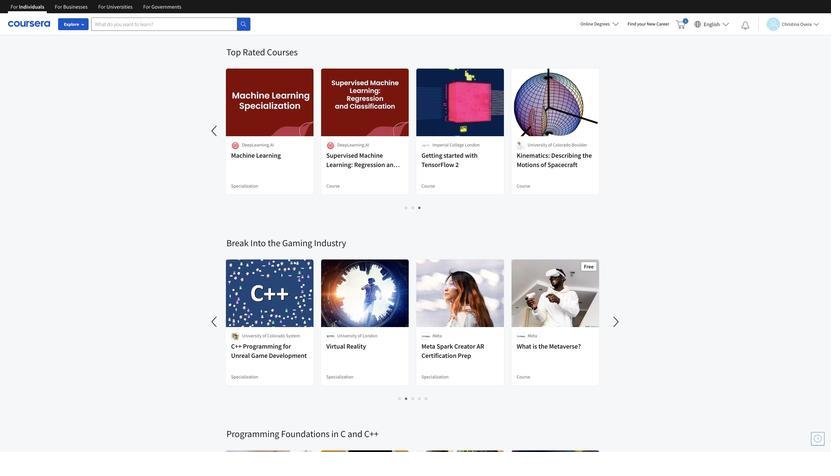Task type: vqa. For each thing, say whether or not it's contained in the screenshot.
rightmost 2
yes



Task type: describe. For each thing, give the bounding box(es) containing it.
online
[[581, 21, 594, 27]]

c
[[341, 429, 346, 441]]

english button
[[692, 13, 733, 35]]

christina overa
[[783, 21, 812, 27]]

and for c
[[348, 429, 363, 441]]

your
[[638, 21, 647, 27]]

course for what is the metaverse?
[[517, 375, 531, 381]]

show notifications image
[[742, 22, 750, 30]]

3 button for the bottommost 2 button
[[410, 396, 417, 403]]

1 vertical spatial 2 button
[[403, 396, 410, 403]]

gaming
[[282, 237, 312, 249]]

creator
[[455, 343, 476, 351]]

classification
[[327, 170, 364, 178]]

christina overa button
[[759, 17, 820, 31]]

of for virtual reality
[[358, 333, 362, 339]]

1 vertical spatial programming
[[227, 429, 280, 441]]

online degrees
[[581, 21, 610, 27]]

next slide image
[[609, 314, 624, 330]]

supervised
[[327, 151, 358, 160]]

1 machine from the left
[[231, 151, 255, 160]]

university of colorado system
[[242, 333, 300, 339]]

2 for the 3 button within top rated courses carousel element
[[412, 205, 415, 211]]

industry
[[314, 237, 346, 249]]

for individuals
[[11, 3, 44, 10]]

what is the metaverse?
[[517, 343, 581, 351]]

course for kinematics: describing the motions of spacecraft
[[517, 183, 531, 189]]

what
[[517, 343, 532, 351]]

governments
[[152, 3, 182, 10]]

college
[[450, 142, 464, 148]]

shopping cart: 1 item image
[[677, 18, 689, 29]]

previous slide image for top rated courses
[[207, 123, 223, 139]]

imperial
[[433, 142, 449, 148]]

certification
[[422, 352, 457, 360]]

started
[[444, 151, 464, 160]]

and for regression
[[387, 161, 397, 169]]

university of london
[[338, 333, 378, 339]]

prep
[[458, 352, 472, 360]]

top
[[227, 46, 241, 58]]

find
[[628, 21, 637, 27]]

course for getting started with tensorflow 2
[[422, 183, 435, 189]]

in
[[332, 429, 339, 441]]

2 for the 3 button associated with the bottommost 2 button
[[405, 396, 408, 402]]

christina
[[783, 21, 800, 27]]

meta inside meta spark creator ar certification prep
[[422, 343, 436, 351]]

course for supervised machine learning: regression and classification
[[327, 183, 340, 189]]

universities
[[107, 3, 133, 10]]

overa
[[801, 21, 812, 27]]

What do you want to learn? text field
[[91, 17, 237, 31]]

machine inside supervised machine learning: regression and classification
[[360, 151, 383, 160]]

degrees
[[595, 21, 610, 27]]

programming inside the c++ programming for unreal game development
[[243, 343, 282, 351]]

specialization for meta spark creator ar certification prep
[[422, 375, 449, 381]]

break into the gaming industry
[[227, 237, 346, 249]]

4
[[419, 396, 421, 402]]

spark
[[437, 343, 454, 351]]

metaverse?
[[550, 343, 581, 351]]

imperial college london image
[[422, 142, 430, 150]]

find your new career link
[[625, 20, 673, 28]]

3 button for the topmost 2 button
[[417, 204, 423, 212]]

game
[[251, 352, 268, 360]]

with
[[465, 151, 478, 160]]

machine learning
[[231, 151, 281, 160]]

learning
[[256, 151, 281, 160]]

for for governments
[[143, 3, 151, 10]]

4 button
[[417, 396, 423, 403]]

courses
[[267, 46, 298, 58]]

5 button
[[423, 396, 430, 403]]

kinematics: describing the motions of spacecraft
[[517, 151, 592, 169]]

motions
[[517, 161, 540, 169]]

the for describing
[[583, 151, 592, 160]]

coursera image
[[8, 19, 50, 29]]

programming foundations in c and c++ carousel element
[[223, 409, 832, 453]]

c++ programming for unreal game development
[[231, 343, 307, 360]]

university of london image
[[327, 333, 335, 341]]

for governments
[[143, 3, 182, 10]]

colorado for programming
[[268, 333, 285, 339]]

boulder
[[572, 142, 588, 148]]

help center image
[[815, 436, 823, 444]]

programming fundamentals course by duke university, image
[[226, 451, 314, 453]]

the for is
[[539, 343, 548, 351]]

programming foundations in c and c++
[[227, 429, 379, 441]]

london for getting started with tensorflow 2
[[465, 142, 480, 148]]

break
[[227, 237, 249, 249]]

regression
[[354, 161, 385, 169]]

tensorflow
[[422, 161, 455, 169]]

new
[[648, 21, 656, 27]]

reality
[[347, 343, 366, 351]]

meta for spark
[[433, 333, 442, 339]]

for universities
[[98, 3, 133, 10]]

foundations
[[281, 429, 330, 441]]

1 for the topmost 2 button
[[405, 205, 408, 211]]



Task type: locate. For each thing, give the bounding box(es) containing it.
2 list from the top
[[227, 204, 600, 212]]

1 vertical spatial c++
[[365, 429, 379, 441]]

online degrees button
[[576, 17, 625, 31]]

list inside fullstack web development carousel element
[[227, 13, 600, 20]]

for for businesses
[[55, 3, 62, 10]]

and right the 'c'
[[348, 429, 363, 441]]

1 for the bottommost 2 button
[[399, 396, 401, 402]]

for for universities
[[98, 3, 106, 10]]

1 horizontal spatial deeplearning.ai image
[[327, 142, 335, 150]]

virtual reality
[[327, 343, 366, 351]]

deeplearning.ai up machine learning
[[242, 142, 274, 148]]

1 for from the left
[[11, 3, 18, 10]]

individuals
[[19, 3, 44, 10]]

university up kinematics:
[[528, 142, 548, 148]]

2 inside getting started with tensorflow 2
[[456, 161, 459, 169]]

1 horizontal spatial london
[[465, 142, 480, 148]]

deeplearning.ai up supervised
[[338, 142, 369, 148]]

list
[[227, 13, 600, 20], [227, 204, 600, 212], [227, 396, 600, 403]]

0 horizontal spatial and
[[348, 429, 363, 441]]

into
[[251, 237, 266, 249]]

1 button for the topmost 2 button
[[403, 204, 410, 212]]

2 vertical spatial the
[[539, 343, 548, 351]]

2 vertical spatial 2
[[405, 396, 408, 402]]

colorado for describing
[[553, 142, 571, 148]]

meta
[[433, 333, 442, 339], [528, 333, 538, 339], [422, 343, 436, 351]]

course down what
[[517, 375, 531, 381]]

specialization down machine learning
[[231, 183, 259, 189]]

list inside top rated courses carousel element
[[227, 204, 600, 212]]

explore
[[64, 21, 79, 27]]

kinematics:
[[517, 151, 550, 160]]

london up reality
[[363, 333, 378, 339]]

london inside top rated courses carousel element
[[465, 142, 480, 148]]

course down tensorflow
[[422, 183, 435, 189]]

0 vertical spatial 1 button
[[403, 204, 410, 212]]

learning:
[[327, 161, 353, 169]]

deeplearning.ai image
[[231, 142, 240, 150], [327, 142, 335, 150]]

2 horizontal spatial the
[[583, 151, 592, 160]]

getting started with tensorflow 2
[[422, 151, 478, 169]]

0 vertical spatial c++
[[231, 343, 242, 351]]

getting
[[422, 151, 443, 160]]

specialization for c++ programming for unreal game development
[[231, 375, 259, 381]]

specialization for virtual reality
[[327, 375, 354, 381]]

rated
[[243, 46, 265, 58]]

specialization inside top rated courses carousel element
[[231, 183, 259, 189]]

0 horizontal spatial london
[[363, 333, 378, 339]]

1 previous slide image from the top
[[207, 123, 223, 139]]

meta for is
[[528, 333, 538, 339]]

the inside kinematics: describing the motions of spacecraft
[[583, 151, 592, 160]]

break into the gaming industry carousel element
[[207, 218, 624, 409]]

businesses
[[63, 3, 88, 10]]

course down motions
[[517, 183, 531, 189]]

of inside kinematics: describing the motions of spacecraft
[[541, 161, 547, 169]]

specialization down unreal at the bottom left
[[231, 375, 259, 381]]

1 vertical spatial previous slide image
[[207, 314, 223, 330]]

0 vertical spatial 2 button
[[410, 204, 417, 212]]

0 vertical spatial the
[[583, 151, 592, 160]]

1 button
[[403, 204, 410, 212], [397, 396, 403, 403]]

c++ up c for everyone: programming fundamentals course by university of california, santa cruz, image at left
[[365, 429, 379, 441]]

1 vertical spatial 1
[[399, 396, 401, 402]]

colorado inside 'break into the gaming industry carousel' element
[[268, 333, 285, 339]]

2 horizontal spatial university
[[528, 142, 548, 148]]

ar
[[477, 343, 485, 351]]

1 deeplearning.ai image from the left
[[231, 142, 240, 150]]

meta spark creator ar certification prep
[[422, 343, 485, 360]]

meta right meta image
[[433, 333, 442, 339]]

banner navigation
[[5, 0, 187, 13]]

1 inside top rated courses carousel element
[[405, 205, 408, 211]]

3 for from the left
[[98, 3, 106, 10]]

0 vertical spatial programming
[[243, 343, 282, 351]]

0 vertical spatial london
[[465, 142, 480, 148]]

meta image
[[422, 333, 430, 341]]

colorado up describing
[[553, 142, 571, 148]]

university for virtual
[[338, 333, 357, 339]]

0 horizontal spatial machine
[[231, 151, 255, 160]]

previous slide image for break into the gaming industry
[[207, 314, 223, 330]]

find your new career
[[628, 21, 670, 27]]

c for everyone: programming fundamentals course by university of california, santa cruz, image
[[321, 451, 409, 453]]

meta down meta image
[[422, 343, 436, 351]]

of up reality
[[358, 333, 362, 339]]

1 vertical spatial 3 button
[[410, 396, 417, 403]]

0 vertical spatial and
[[387, 161, 397, 169]]

supervised machine learning: regression and classification
[[327, 151, 397, 178]]

1 vertical spatial colorado
[[268, 333, 285, 339]]

for businesses
[[55, 3, 88, 10]]

deeplearning.ai image for supervised machine learning: regression and classification
[[327, 142, 335, 150]]

english
[[704, 21, 721, 27]]

the
[[583, 151, 592, 160], [268, 237, 281, 249], [539, 343, 548, 351]]

1 horizontal spatial deeplearning.ai
[[338, 142, 369, 148]]

of for kinematics: describing the motions of spacecraft
[[549, 142, 553, 148]]

2 vertical spatial list
[[227, 396, 600, 403]]

0 horizontal spatial 1
[[399, 396, 401, 402]]

1 vertical spatial and
[[348, 429, 363, 441]]

deeplearning.ai image up machine learning
[[231, 142, 240, 150]]

previous slide image
[[207, 123, 223, 139], [207, 314, 223, 330]]

meta image
[[517, 333, 526, 341]]

0 vertical spatial 3
[[419, 205, 421, 211]]

the right into
[[268, 237, 281, 249]]

0 horizontal spatial c++
[[231, 343, 242, 351]]

1 horizontal spatial and
[[387, 161, 397, 169]]

course inside 'break into the gaming industry carousel' element
[[517, 375, 531, 381]]

for for individuals
[[11, 3, 18, 10]]

4 for from the left
[[143, 3, 151, 10]]

1 horizontal spatial machine
[[360, 151, 383, 160]]

0 vertical spatial colorado
[[553, 142, 571, 148]]

0 vertical spatial 1
[[405, 205, 408, 211]]

machine left "learning"
[[231, 151, 255, 160]]

for
[[283, 343, 291, 351]]

2
[[456, 161, 459, 169], [412, 205, 415, 211], [405, 396, 408, 402]]

1 vertical spatial 1 button
[[397, 396, 403, 403]]

specialization for machine learning
[[231, 183, 259, 189]]

london for virtual reality
[[363, 333, 378, 339]]

and
[[387, 161, 397, 169], [348, 429, 363, 441]]

2 previous slide image from the top
[[207, 314, 223, 330]]

for left universities
[[98, 3, 106, 10]]

the for into
[[268, 237, 281, 249]]

programming up "game"
[[243, 343, 282, 351]]

colorado inside top rated courses carousel element
[[553, 142, 571, 148]]

None search field
[[91, 17, 251, 31]]

0 vertical spatial list
[[227, 13, 600, 20]]

specialization down certification
[[422, 375, 449, 381]]

1 list from the top
[[227, 13, 600, 20]]

0 vertical spatial 2
[[456, 161, 459, 169]]

2 inside 'break into the gaming industry carousel' element
[[405, 396, 408, 402]]

of up kinematics: describing the motions of spacecraft
[[549, 142, 553, 148]]

and right the regression
[[387, 161, 397, 169]]

2 machine from the left
[[360, 151, 383, 160]]

of down kinematics:
[[541, 161, 547, 169]]

colorado up for
[[268, 333, 285, 339]]

2 deeplearning.ai image from the left
[[327, 142, 335, 150]]

1 vertical spatial list
[[227, 204, 600, 212]]

1
[[405, 205, 408, 211], [399, 396, 401, 402]]

deeplearning.ai for supervised
[[338, 142, 369, 148]]

university of colorado system image
[[231, 333, 240, 341]]

development
[[269, 352, 307, 360]]

deeplearning.ai image up supervised
[[327, 142, 335, 150]]

0 horizontal spatial the
[[268, 237, 281, 249]]

0 horizontal spatial colorado
[[268, 333, 285, 339]]

list inside 'break into the gaming industry carousel' element
[[227, 396, 600, 403]]

the right 'is'
[[539, 343, 548, 351]]

for left individuals
[[11, 3, 18, 10]]

2 for from the left
[[55, 3, 62, 10]]

3 button
[[417, 204, 423, 212], [410, 396, 417, 403]]

1 horizontal spatial c++
[[365, 429, 379, 441]]

university of colorado boulder image
[[517, 142, 526, 150]]

c++ down university of colorado system icon
[[231, 343, 242, 351]]

university of colorado boulder
[[528, 142, 588, 148]]

unreal
[[231, 352, 250, 360]]

5
[[425, 396, 428, 402]]

1 horizontal spatial 2
[[412, 205, 415, 211]]

system
[[286, 333, 300, 339]]

1 vertical spatial 3
[[412, 396, 415, 402]]

university for c++
[[242, 333, 262, 339]]

london
[[465, 142, 480, 148], [363, 333, 378, 339]]

1 button for the bottommost 2 button
[[397, 396, 403, 403]]

meta up 'is'
[[528, 333, 538, 339]]

3 list from the top
[[227, 396, 600, 403]]

3 button inside top rated courses carousel element
[[417, 204, 423, 212]]

describing
[[552, 151, 582, 160]]

2 button
[[410, 204, 417, 212], [403, 396, 410, 403]]

university for kinematics:
[[528, 142, 548, 148]]

0 horizontal spatial deeplearning.ai image
[[231, 142, 240, 150]]

of for c++ programming for unreal game development
[[263, 333, 267, 339]]

colorado
[[553, 142, 571, 148], [268, 333, 285, 339]]

specialization
[[231, 183, 259, 189], [231, 375, 259, 381], [327, 375, 354, 381], [422, 375, 449, 381]]

top rated courses carousel element
[[0, 26, 605, 218]]

machine
[[231, 151, 255, 160], [360, 151, 383, 160]]

0 horizontal spatial 2
[[405, 396, 408, 402]]

spacecraft
[[548, 161, 578, 169]]

programming
[[243, 343, 282, 351], [227, 429, 280, 441]]

fullstack web development carousel element
[[0, 0, 605, 26]]

2 deeplearning.ai from the left
[[338, 142, 369, 148]]

and inside supervised machine learning: regression and classification
[[387, 161, 397, 169]]

for left governments
[[143, 3, 151, 10]]

1 vertical spatial london
[[363, 333, 378, 339]]

1 horizontal spatial university
[[338, 333, 357, 339]]

3
[[419, 205, 421, 211], [412, 396, 415, 402]]

career
[[657, 21, 670, 27]]

deeplearning.ai
[[242, 142, 274, 148], [338, 142, 369, 148]]

0 horizontal spatial deeplearning.ai
[[242, 142, 274, 148]]

university up virtual reality
[[338, 333, 357, 339]]

course
[[327, 183, 340, 189], [422, 183, 435, 189], [517, 183, 531, 189], [517, 375, 531, 381]]

3 inside top rated courses carousel element
[[419, 205, 421, 211]]

c programming with linux specialization by dartmouth college, institut mines-télécom, image
[[417, 451, 505, 453]]

of
[[549, 142, 553, 148], [541, 161, 547, 169], [263, 333, 267, 339], [358, 333, 362, 339]]

imperial college london
[[433, 142, 480, 148]]

0 horizontal spatial 3
[[412, 396, 415, 402]]

specialization down virtual
[[327, 375, 354, 381]]

2 horizontal spatial 2
[[456, 161, 459, 169]]

3 inside 'break into the gaming industry carousel' element
[[412, 396, 415, 402]]

1 deeplearning.ai from the left
[[242, 142, 274, 148]]

1 vertical spatial the
[[268, 237, 281, 249]]

1 horizontal spatial 3
[[419, 205, 421, 211]]

1 horizontal spatial colorado
[[553, 142, 571, 148]]

top rated courses
[[227, 46, 298, 58]]

explore button
[[58, 18, 89, 30]]

1 vertical spatial 2
[[412, 205, 415, 211]]

1 horizontal spatial the
[[539, 343, 548, 351]]

the down boulder on the top of the page
[[583, 151, 592, 160]]

course down classification
[[327, 183, 340, 189]]

of up the c++ programming for unreal game development
[[263, 333, 267, 339]]

1 horizontal spatial 1
[[405, 205, 408, 211]]

1 inside 'break into the gaming industry carousel' element
[[399, 396, 401, 402]]

0 vertical spatial previous slide image
[[207, 123, 223, 139]]

is
[[533, 343, 538, 351]]

c++
[[231, 343, 242, 351], [365, 429, 379, 441]]

deeplearning.ai image for machine learning
[[231, 142, 240, 150]]

0 horizontal spatial university
[[242, 333, 262, 339]]

machine up the regression
[[360, 151, 383, 160]]

london up with
[[465, 142, 480, 148]]

0 vertical spatial 3 button
[[417, 204, 423, 212]]

london inside 'break into the gaming industry carousel' element
[[363, 333, 378, 339]]

university inside top rated courses carousel element
[[528, 142, 548, 148]]

programming up programming fundamentals course by duke university, image
[[227, 429, 280, 441]]

deeplearning.ai for machine
[[242, 142, 274, 148]]

for left businesses
[[55, 3, 62, 10]]

free
[[584, 264, 594, 270]]

object-oriented data structures in c++ course by university of illinois at urbana-champaign, image
[[512, 451, 600, 453]]

virtual
[[327, 343, 345, 351]]

university
[[528, 142, 548, 148], [242, 333, 262, 339], [338, 333, 357, 339]]

c++ inside the c++ programming for unreal game development
[[231, 343, 242, 351]]

university right university of colorado system icon
[[242, 333, 262, 339]]



